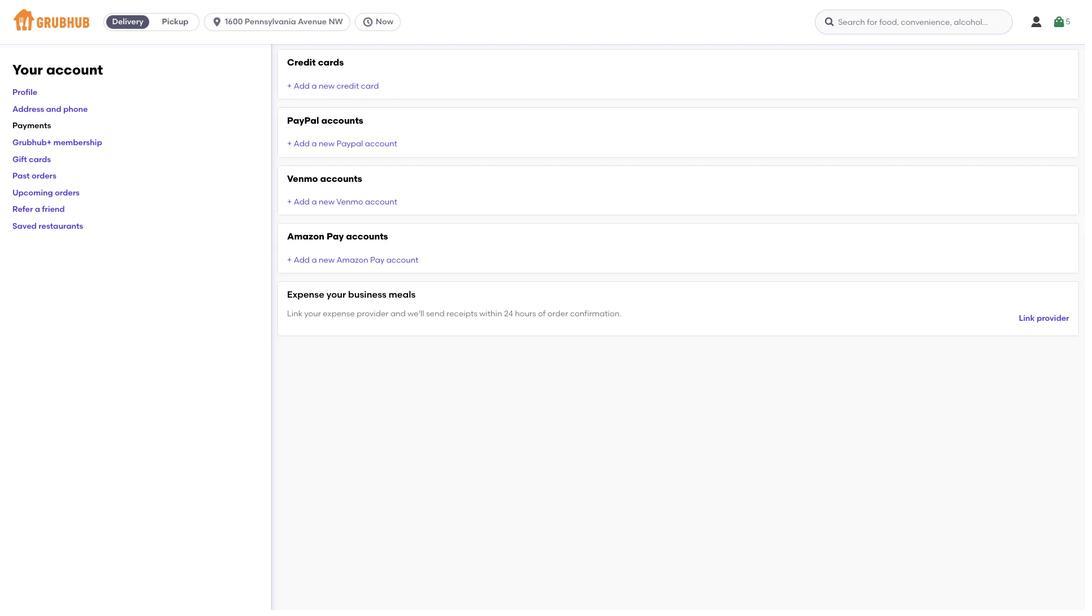 Task type: locate. For each thing, give the bounding box(es) containing it.
grubhub+ membership link
[[12, 138, 102, 148]]

a down paypal accounts
[[312, 139, 317, 149]]

0 horizontal spatial link
[[287, 309, 302, 319]]

a
[[312, 81, 317, 91], [312, 139, 317, 149], [312, 197, 317, 207], [35, 205, 40, 214], [312, 255, 317, 265]]

+ down the credit
[[287, 81, 292, 91]]

accounts up + add a new venmo account
[[320, 173, 362, 184]]

1 vertical spatial cards
[[29, 155, 51, 164]]

1 vertical spatial your
[[304, 309, 321, 319]]

2 + from the top
[[287, 139, 292, 149]]

refer a friend link
[[12, 205, 65, 214]]

venmo
[[287, 173, 318, 184], [336, 197, 363, 207]]

1 horizontal spatial and
[[391, 309, 406, 319]]

svg image for 1600 pennsylvania avenue nw
[[211, 16, 223, 28]]

0 vertical spatial your
[[327, 290, 346, 300]]

4 add from the top
[[294, 255, 310, 265]]

4 + from the top
[[287, 255, 292, 265]]

new down venmo accounts
[[319, 197, 335, 207]]

add for venmo
[[294, 197, 310, 207]]

new down amazon pay accounts
[[319, 255, 335, 265]]

0 vertical spatial orders
[[32, 171, 56, 181]]

grubhub+
[[12, 138, 52, 148]]

grubhub+ membership
[[12, 138, 102, 148]]

meals
[[389, 290, 416, 300]]

gift
[[12, 155, 27, 164]]

5
[[1066, 17, 1071, 26]]

add down paypal
[[294, 139, 310, 149]]

accounts
[[321, 115, 363, 126], [320, 173, 362, 184], [346, 231, 388, 242]]

0 horizontal spatial svg image
[[211, 16, 223, 28]]

+ for amazon pay accounts
[[287, 255, 292, 265]]

+
[[287, 81, 292, 91], [287, 139, 292, 149], [287, 197, 292, 207], [287, 255, 292, 265]]

refer a friend
[[12, 205, 65, 214]]

2 add from the top
[[294, 139, 310, 149]]

a for amazon
[[312, 255, 317, 265]]

nw
[[329, 17, 343, 27]]

and inside 'link your expense provider and we'll send receipts within 24 hours of order confirmation. link provider'
[[391, 309, 406, 319]]

accounts for venmo accounts
[[320, 173, 362, 184]]

0 vertical spatial venmo
[[287, 173, 318, 184]]

delivery
[[112, 17, 143, 27]]

a down venmo accounts
[[312, 197, 317, 207]]

svg image
[[1030, 15, 1043, 29], [1052, 15, 1066, 29]]

1 vertical spatial accounts
[[320, 173, 362, 184]]

0 vertical spatial accounts
[[321, 115, 363, 126]]

0 vertical spatial and
[[46, 104, 61, 114]]

0 horizontal spatial your
[[304, 309, 321, 319]]

add down venmo accounts
[[294, 197, 310, 207]]

2 horizontal spatial svg image
[[824, 16, 835, 28]]

1600 pennsylvania avenue nw
[[225, 17, 343, 27]]

venmo accounts
[[287, 173, 362, 184]]

credit
[[287, 57, 316, 68]]

gift cards
[[12, 155, 51, 164]]

new for venmo
[[319, 197, 335, 207]]

provider
[[357, 309, 389, 319], [1037, 314, 1069, 323]]

pay up business
[[370, 255, 385, 265]]

a down amazon pay accounts
[[312, 255, 317, 265]]

past
[[12, 171, 30, 181]]

accounts for paypal accounts
[[321, 115, 363, 126]]

upcoming orders
[[12, 188, 80, 198]]

friend
[[42, 205, 65, 214]]

2 new from the top
[[319, 139, 335, 149]]

a for paypal
[[312, 139, 317, 149]]

cards up past orders link
[[29, 155, 51, 164]]

svg image inside now "button"
[[362, 16, 374, 28]]

svg image
[[211, 16, 223, 28], [362, 16, 374, 28], [824, 16, 835, 28]]

link
[[287, 309, 302, 319], [1019, 314, 1035, 323]]

add for amazon
[[294, 255, 310, 265]]

pickup
[[162, 17, 189, 27]]

+ for credit cards
[[287, 81, 292, 91]]

new left credit
[[319, 81, 335, 91]]

svg image inside 1600 pennsylvania avenue nw button
[[211, 16, 223, 28]]

business
[[348, 290, 387, 300]]

+ add a new paypal account
[[287, 139, 397, 149]]

we'll
[[408, 309, 424, 319]]

1 vertical spatial orders
[[55, 188, 80, 198]]

2 svg image from the left
[[1052, 15, 1066, 29]]

and
[[46, 104, 61, 114], [391, 309, 406, 319]]

of
[[538, 309, 546, 319]]

restaurants
[[39, 222, 83, 231]]

gift cards link
[[12, 155, 51, 164]]

orders
[[32, 171, 56, 181], [55, 188, 80, 198]]

saved
[[12, 222, 37, 231]]

1 horizontal spatial link
[[1019, 314, 1035, 323]]

cards
[[318, 57, 344, 68], [29, 155, 51, 164]]

1 add from the top
[[294, 81, 310, 91]]

1 horizontal spatial amazon
[[337, 255, 368, 265]]

1 horizontal spatial svg image
[[1052, 15, 1066, 29]]

phone
[[63, 104, 88, 114]]

0 horizontal spatial svg image
[[1030, 15, 1043, 29]]

0 vertical spatial cards
[[318, 57, 344, 68]]

new
[[319, 81, 335, 91], [319, 139, 335, 149], [319, 197, 335, 207], [319, 255, 335, 265]]

paypal
[[287, 115, 319, 126]]

orders for past orders
[[32, 171, 56, 181]]

credit cards
[[287, 57, 344, 68]]

order
[[548, 309, 568, 319]]

main navigation navigation
[[0, 0, 1085, 44]]

3 new from the top
[[319, 197, 335, 207]]

payments link
[[12, 121, 51, 131]]

past orders link
[[12, 171, 56, 181]]

credit
[[337, 81, 359, 91]]

address and phone
[[12, 104, 88, 114]]

new left paypal
[[319, 139, 335, 149]]

amazon down amazon pay accounts
[[337, 255, 368, 265]]

1 vertical spatial amazon
[[337, 255, 368, 265]]

1 new from the top
[[319, 81, 335, 91]]

your up the expense
[[327, 290, 346, 300]]

1 horizontal spatial your
[[327, 290, 346, 300]]

receipts
[[447, 309, 478, 319]]

+ add a new amazon pay account
[[287, 255, 419, 265]]

1 horizontal spatial provider
[[1037, 314, 1069, 323]]

new for credit
[[319, 81, 335, 91]]

0 vertical spatial amazon
[[287, 231, 324, 242]]

+ up the "expense"
[[287, 255, 292, 265]]

+ down paypal
[[287, 139, 292, 149]]

avenue
[[298, 17, 327, 27]]

24
[[504, 309, 513, 319]]

accounts up + add a new amazon pay account
[[346, 231, 388, 242]]

and left the phone
[[46, 104, 61, 114]]

1 horizontal spatial svg image
[[362, 16, 374, 28]]

1 horizontal spatial cards
[[318, 57, 344, 68]]

3 add from the top
[[294, 197, 310, 207]]

+ for paypal accounts
[[287, 139, 292, 149]]

upcoming
[[12, 188, 53, 198]]

1 vertical spatial pay
[[370, 255, 385, 265]]

0 horizontal spatial pay
[[327, 231, 344, 242]]

3 + from the top
[[287, 197, 292, 207]]

amazon
[[287, 231, 324, 242], [337, 255, 368, 265]]

add down the credit
[[294, 81, 310, 91]]

3 svg image from the left
[[824, 16, 835, 28]]

venmo down venmo accounts
[[336, 197, 363, 207]]

+ add a new venmo account
[[287, 197, 397, 207]]

your inside 'link your expense provider and we'll send receipts within 24 hours of order confirmation. link provider'
[[304, 309, 321, 319]]

1 svg image from the left
[[211, 16, 223, 28]]

1 vertical spatial venmo
[[336, 197, 363, 207]]

Search for food, convenience, alcohol... search field
[[815, 10, 1013, 34]]

card
[[361, 81, 379, 91]]

1600
[[225, 17, 243, 27]]

hours
[[515, 309, 536, 319]]

upcoming orders link
[[12, 188, 80, 198]]

4 new from the top
[[319, 255, 335, 265]]

add up the "expense"
[[294, 255, 310, 265]]

add
[[294, 81, 310, 91], [294, 139, 310, 149], [294, 197, 310, 207], [294, 255, 310, 265]]

your
[[327, 290, 346, 300], [304, 309, 321, 319]]

orders up friend
[[55, 188, 80, 198]]

0 horizontal spatial amazon
[[287, 231, 324, 242]]

+ down venmo accounts
[[287, 197, 292, 207]]

0 horizontal spatial cards
[[29, 155, 51, 164]]

2 svg image from the left
[[362, 16, 374, 28]]

venmo up + add a new venmo account
[[287, 173, 318, 184]]

1 vertical spatial and
[[391, 309, 406, 319]]

link provider button
[[1019, 309, 1069, 329]]

and left "we'll"
[[391, 309, 406, 319]]

amazon down + add a new venmo account link in the top of the page
[[287, 231, 324, 242]]

orders up upcoming orders link
[[32, 171, 56, 181]]

your down the "expense"
[[304, 309, 321, 319]]

0 horizontal spatial and
[[46, 104, 61, 114]]

1 svg image from the left
[[1030, 15, 1043, 29]]

pay up + add a new amazon pay account
[[327, 231, 344, 242]]

expense
[[287, 290, 324, 300]]

cards up '+ add a new credit card' link at the left
[[318, 57, 344, 68]]

a down credit cards
[[312, 81, 317, 91]]

pay
[[327, 231, 344, 242], [370, 255, 385, 265]]

account
[[46, 62, 103, 78], [365, 139, 397, 149], [365, 197, 397, 207], [386, 255, 419, 265]]

a for venmo
[[312, 197, 317, 207]]

accounts up '+ add a new paypal account' link
[[321, 115, 363, 126]]

1 + from the top
[[287, 81, 292, 91]]



Task type: vqa. For each thing, say whether or not it's contained in the screenshot.
where ordered:
no



Task type: describe. For each thing, give the bounding box(es) containing it.
paypal
[[337, 139, 363, 149]]

+ add a new credit card link
[[287, 81, 379, 91]]

now button
[[355, 13, 405, 31]]

+ add a new venmo account link
[[287, 197, 397, 207]]

membership
[[53, 138, 102, 148]]

0 vertical spatial pay
[[327, 231, 344, 242]]

link your expense provider and we'll send receipts within 24 hours of order confirmation. link provider
[[287, 309, 1069, 323]]

add for paypal
[[294, 139, 310, 149]]

profile link
[[12, 88, 37, 97]]

1 horizontal spatial pay
[[370, 255, 385, 265]]

send
[[426, 309, 445, 319]]

paypal accounts
[[287, 115, 363, 126]]

account right paypal
[[365, 139, 397, 149]]

now
[[376, 17, 393, 27]]

your for link
[[304, 309, 321, 319]]

your
[[12, 62, 43, 78]]

0 horizontal spatial provider
[[357, 309, 389, 319]]

saved restaurants link
[[12, 222, 83, 231]]

+ add a new paypal account link
[[287, 139, 397, 149]]

account up 'meals'
[[386, 255, 419, 265]]

your for expense
[[327, 290, 346, 300]]

past orders
[[12, 171, 56, 181]]

add for credit
[[294, 81, 310, 91]]

expense
[[323, 309, 355, 319]]

1 horizontal spatial venmo
[[336, 197, 363, 207]]

expense your business meals
[[287, 290, 416, 300]]

confirmation.
[[570, 309, 622, 319]]

saved restaurants
[[12, 222, 83, 231]]

within
[[479, 309, 502, 319]]

cards for credit cards
[[318, 57, 344, 68]]

your account
[[12, 62, 103, 78]]

pennsylvania
[[245, 17, 296, 27]]

address and phone link
[[12, 104, 88, 114]]

a right refer
[[35, 205, 40, 214]]

orders for upcoming orders
[[55, 188, 80, 198]]

pickup button
[[152, 13, 199, 31]]

a for credit
[[312, 81, 317, 91]]

amazon pay accounts
[[287, 231, 388, 242]]

+ for venmo accounts
[[287, 197, 292, 207]]

new for amazon
[[319, 255, 335, 265]]

+ add a new amazon pay account link
[[287, 255, 419, 265]]

0 horizontal spatial venmo
[[287, 173, 318, 184]]

1600 pennsylvania avenue nw button
[[204, 13, 355, 31]]

address
[[12, 104, 44, 114]]

refer
[[12, 205, 33, 214]]

cards for gift cards
[[29, 155, 51, 164]]

new for paypal
[[319, 139, 335, 149]]

profile
[[12, 88, 37, 97]]

+ add a new credit card
[[287, 81, 379, 91]]

svg image inside 5 button
[[1052, 15, 1066, 29]]

account up the phone
[[46, 62, 103, 78]]

5 button
[[1052, 12, 1071, 32]]

account up amazon pay accounts
[[365, 197, 397, 207]]

2 vertical spatial accounts
[[346, 231, 388, 242]]

payments
[[12, 121, 51, 131]]

svg image for now
[[362, 16, 374, 28]]

delivery button
[[104, 13, 152, 31]]



